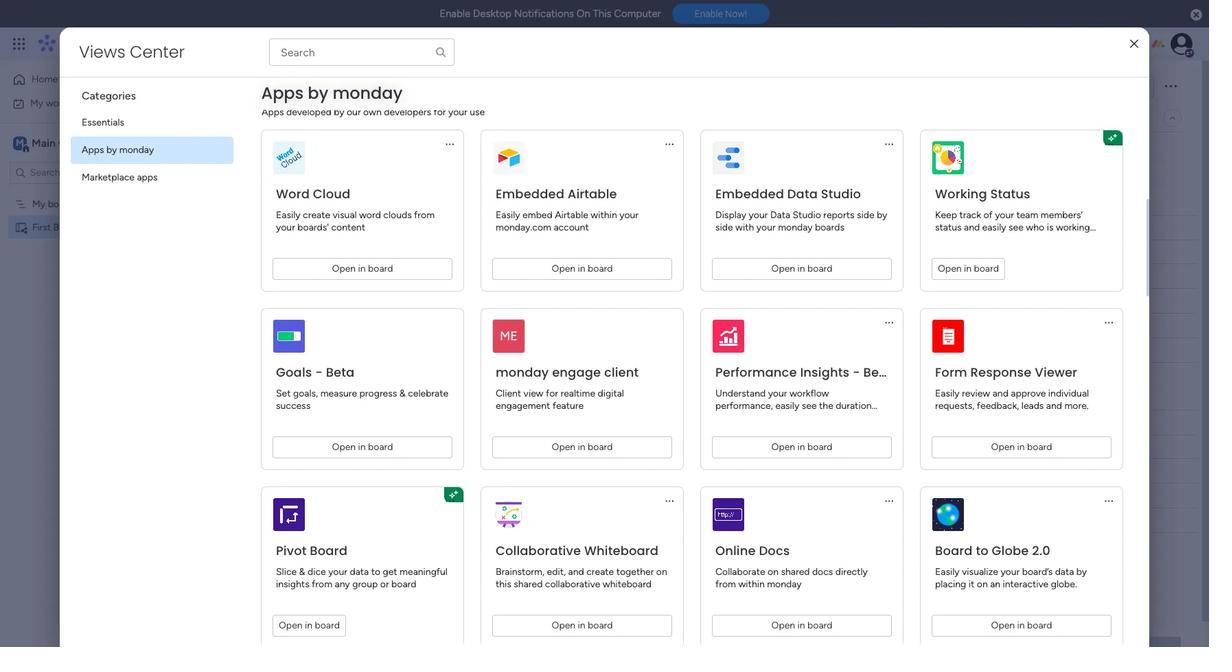 Task type: describe. For each thing, give the bounding box(es) containing it.
measure
[[320, 388, 357, 400]]

tasks
[[715, 413, 738, 424]]

0 horizontal spatial it
[[622, 247, 628, 258]]

reports
[[823, 209, 855, 221]]

whiteboard
[[603, 579, 652, 591]]

easily inside working status keep track of your team members' status and easily see who is working from where
[[982, 222, 1006, 233]]

enable for enable now!
[[695, 8, 723, 19]]

notifications
[[514, 8, 574, 20]]

visualize
[[962, 566, 998, 578]]

open in board button for edit,
[[492, 615, 672, 637]]

filter button
[[419, 144, 484, 165]]

and up feedback,
[[993, 388, 1009, 400]]

who
[[1026, 222, 1045, 233]]

2 16 nov from the top
[[683, 443, 711, 453]]

board for pivot board
[[315, 620, 340, 632]]

our
[[347, 106, 361, 118]]

menu image for collaborative whiteboard
[[664, 496, 675, 507]]

board to globe 2.0 easily visualize your board's data by placing it on an interactive globe.
[[935, 542, 1087, 591]]

1 vertical spatial airtable
[[555, 209, 588, 221]]

directly
[[835, 566, 868, 578]]

insights
[[800, 364, 850, 381]]

to inside performance insights - beta understand your workflow performance, easily see the duration tasks were "stuck" and how to improve
[[836, 413, 845, 424]]

jacob simon image
[[1171, 33, 1193, 55]]

19
[[683, 248, 692, 258]]

in for beta
[[798, 442, 805, 453]]

data inside pivot board slice & dice your data to get meaningful insights from any group or board
[[350, 566, 369, 578]]

brainstorm,
[[496, 566, 545, 578]]

get
[[383, 566, 397, 578]]

nov for item 3
[[694, 296, 711, 307]]

add
[[235, 563, 253, 575]]

v2 search image
[[297, 147, 307, 162]]

it inside board to globe 2.0 easily visualize your board's data by placing it on an interactive globe.
[[969, 579, 975, 591]]

main for main table
[[229, 112, 250, 124]]

together
[[616, 566, 654, 578]]

your inside embedded airtable easily embed airtable within your monday.com account
[[619, 209, 639, 221]]

new task button
[[208, 144, 260, 165]]

1 vertical spatial data
[[770, 209, 790, 221]]

on up done
[[608, 247, 619, 258]]

docs
[[812, 566, 833, 578]]

item for item 4
[[260, 442, 279, 453]]

item for item 1
[[260, 247, 279, 258]]

and down individual
[[1046, 400, 1062, 412]]

& inside the goals - beta set goals, measure progress & celebrate success
[[399, 388, 406, 400]]

main table
[[229, 112, 275, 124]]

group title for 1st the group title field from the top of the page
[[236, 192, 304, 209]]

open in board for set
[[332, 442, 393, 453]]

requests,
[[935, 400, 975, 412]]

open for set
[[332, 442, 356, 453]]

view
[[524, 388, 544, 400]]

main workspace
[[32, 136, 113, 149]]

this
[[496, 579, 511, 591]]

menu image for embedded airtable
[[664, 139, 675, 150]]

word
[[359, 209, 381, 221]]

board inside pivot board slice & dice your data to get meaningful insights from any group or board
[[391, 579, 416, 591]]

person
[[503, 221, 532, 233]]

from inside pivot board slice & dice your data to get meaningful insights from any group or board
[[312, 579, 332, 591]]

menu image for board to globe 2.0
[[1103, 496, 1114, 507]]

shareable board image inside list box
[[14, 221, 27, 234]]

1 horizontal spatial side
[[857, 209, 874, 221]]

item 4
[[260, 442, 288, 453]]

within inside embedded airtable easily embed airtable within your monday.com account
[[591, 209, 617, 221]]

individual
[[1048, 388, 1089, 400]]

cloud
[[313, 185, 350, 203]]

open for beta
[[771, 442, 795, 453]]

open in board for &
[[279, 620, 340, 632]]

collapse board header image
[[1167, 113, 1178, 124]]

enable for enable desktop notifications on this computer
[[440, 8, 471, 20]]

open for &
[[279, 620, 303, 632]]

table
[[252, 112, 275, 124]]

angle down image
[[267, 149, 274, 160]]

board for embedded data studio
[[808, 263, 833, 275]]

goals - beta set goals, measure progress & celebrate success
[[276, 364, 448, 412]]

1 date field from the top
[[682, 220, 709, 235]]

date for 2nd date field from the top
[[685, 416, 705, 428]]

own
[[363, 106, 382, 118]]

your inside word cloud easily create visual word clouds from your boards' content
[[276, 222, 295, 233]]

group title for 1st the group title field from the bottom
[[236, 387, 304, 404]]

your right with
[[757, 222, 776, 233]]

invite
[[1112, 80, 1136, 92]]

monday inside option
[[119, 144, 154, 156]]

& inside pivot board slice & dice your data to get meaningful insights from any group or board
[[299, 566, 305, 578]]

help image
[[1123, 37, 1136, 51]]

word
[[276, 185, 310, 203]]

1 16 nov from the top
[[683, 296, 711, 307]]

m
[[16, 137, 24, 149]]

open in board for embed
[[552, 263, 613, 275]]

menu image
[[444, 496, 455, 507]]

monday inside embedded data studio display your data studio reports side by side with your monday boards
[[778, 222, 813, 233]]

open in board button for display
[[712, 258, 892, 280]]

form
[[935, 364, 967, 381]]

1 horizontal spatial first board
[[228, 71, 341, 102]]

shared inside online docs collaborate on shared docs directly from within monday
[[781, 566, 810, 578]]

0 vertical spatial data
[[787, 185, 818, 203]]

open in board button for 2.0
[[932, 615, 1112, 637]]

on inside online docs collaborate on shared docs directly from within monday
[[768, 566, 779, 578]]

arrow down image
[[468, 146, 484, 163]]

and inside performance insights - beta understand your workflow performance, easily see the duration tasks were "stuck" and how to improve
[[797, 413, 813, 424]]

use
[[470, 106, 485, 118]]

plans
[[259, 38, 282, 49]]

categories list box
[[71, 78, 244, 192]]

done
[[588, 271, 610, 282]]

1 nov from the top
[[694, 248, 711, 258]]

invite / 1 button
[[1086, 76, 1154, 98]]

dice
[[308, 566, 326, 578]]

status inside working status keep track of your team members' status and easily see who is working from where
[[990, 185, 1031, 203]]

2 group from the top
[[236, 387, 275, 404]]

marketplace
[[82, 172, 135, 183]]

home
[[32, 73, 58, 85]]

show board description image
[[351, 80, 368, 93]]

success
[[276, 400, 310, 412]]

and inside working status keep track of your team members' status and easily see who is working from where
[[964, 222, 980, 233]]

2 16 from the top
[[683, 443, 692, 453]]

select product image
[[12, 37, 26, 51]]

filter
[[441, 149, 463, 160]]

open in board for client
[[552, 442, 613, 453]]

4 nov from the top
[[694, 443, 711, 453]]

feature
[[553, 400, 584, 412]]

item 3
[[260, 296, 287, 308]]

views
[[79, 41, 125, 63]]

track
[[960, 209, 981, 221]]

open in board for on
[[771, 620, 833, 632]]

Status field
[[582, 220, 616, 235]]

categories
[[82, 89, 136, 102]]

globe
[[992, 542, 1029, 560]]

board for monday engage client
[[588, 442, 613, 453]]

open for easily
[[991, 442, 1015, 453]]

center
[[130, 41, 185, 63]]

celebrate
[[408, 388, 448, 400]]

your up with
[[749, 209, 768, 221]]

working for status
[[935, 185, 987, 203]]

approve
[[1011, 388, 1046, 400]]

for inside monday engage client client view for realtime digital engagement feature
[[546, 388, 558, 400]]

1 vertical spatial studio
[[793, 209, 821, 221]]

board for goals - beta
[[368, 442, 393, 453]]

working on it
[[571, 247, 628, 258]]

and inside collaborative whiteboard brainstorm, edit, and create together on this shared collaborative whiteboard
[[568, 566, 584, 578]]

open for client
[[552, 442, 575, 453]]

within inside online docs collaborate on shared docs directly from within monday
[[738, 579, 765, 591]]

1 vertical spatial task
[[350, 221, 369, 233]]

open in board for beta
[[771, 442, 833, 453]]

in for embed
[[578, 263, 585, 275]]

how
[[815, 413, 834, 424]]

create inside word cloud easily create visual word clouds from your boards' content
[[303, 209, 330, 221]]

developers
[[384, 106, 431, 118]]

by inside apps by monday option
[[106, 144, 117, 156]]

embed
[[523, 209, 553, 221]]

menu image for embedded data studio
[[884, 139, 895, 150]]

beta inside the goals - beta set goals, measure progress & celebrate success
[[326, 364, 355, 381]]

from inside online docs collaborate on shared docs directly from within monday
[[715, 579, 736, 591]]

18 nov for item 2
[[683, 272, 711, 282]]

my for my board
[[32, 198, 45, 210]]

to inside pivot board slice & dice your data to get meaningful insights from any group or board
[[371, 566, 380, 578]]

insights
[[276, 579, 309, 591]]

or
[[380, 579, 389, 591]]

list box containing my board
[[0, 190, 175, 424]]

monday inside online docs collaborate on shared docs directly from within monday
[[767, 579, 802, 591]]

main table button
[[208, 107, 285, 129]]

open in board button for create
[[273, 258, 452, 280]]

by inside board to globe 2.0 easily visualize your board's data by placing it on an interactive globe.
[[1077, 566, 1087, 578]]

2.0
[[1032, 542, 1050, 560]]

open in board button for embed
[[492, 258, 672, 280]]

keep
[[935, 209, 957, 221]]

open in board button for beta
[[712, 437, 892, 459]]

monday inside 'apps by monday apps developed by our own developers for your use'
[[333, 82, 403, 105]]

in for track
[[964, 263, 972, 275]]

Search field
[[307, 145, 348, 164]]

goals,
[[293, 388, 318, 400]]

open in board for easily
[[991, 442, 1052, 453]]

working for on
[[571, 247, 606, 258]]

easily inside the form response viewer easily review and approve individual requests, feedback, leads and more.
[[935, 388, 960, 400]]

open in board button for easily
[[932, 437, 1112, 459]]

dapulse close image
[[1191, 8, 1202, 22]]

open in board for track
[[938, 263, 999, 275]]

19 nov
[[683, 248, 711, 258]]

in for set
[[358, 442, 366, 453]]

interactive
[[1003, 579, 1049, 591]]

apps inside option
[[82, 144, 104, 156]]

performance,
[[715, 400, 773, 412]]

status inside "field"
[[585, 221, 613, 233]]

1 horizontal spatial shareable board image
[[205, 78, 221, 95]]

working
[[1056, 222, 1090, 233]]

collaborative whiteboard brainstorm, edit, and create together on this shared collaborative whiteboard
[[496, 542, 667, 591]]

open in board for display
[[771, 263, 833, 275]]

18 for item 5
[[683, 467, 692, 477]]

board for board to globe 2.0
[[1027, 620, 1052, 632]]

in for &
[[305, 620, 312, 632]]

client
[[496, 388, 521, 400]]

see plans
[[240, 38, 282, 49]]

menu image for online docs
[[884, 496, 895, 507]]

sort button
[[488, 144, 537, 165]]

more.
[[1065, 400, 1089, 412]]

easily inside embedded airtable easily embed airtable within your monday.com account
[[496, 209, 520, 221]]

your inside working status keep track of your team members' status and easily see who is working from where
[[995, 209, 1014, 221]]

by inside embedded data studio display your data studio reports side by side with your monday boards
[[877, 209, 887, 221]]

item 1
[[260, 247, 286, 258]]

1 16 from the top
[[683, 296, 692, 307]]

goals
[[276, 364, 312, 381]]

Person field
[[499, 220, 536, 235]]

embedded for embedded airtable
[[496, 185, 564, 203]]

item 2
[[260, 271, 287, 283]]



Task type: locate. For each thing, give the bounding box(es) containing it.
easily inside word cloud easily create visual word clouds from your boards' content
[[276, 209, 300, 221]]

1 right /
[[1144, 80, 1148, 92]]

your inside board to globe 2.0 easily visualize your board's data by placing it on an interactive globe.
[[1001, 566, 1020, 578]]

2 date field from the top
[[682, 415, 709, 430]]

1 horizontal spatial shared
[[781, 566, 810, 578]]

in down performance insights - beta understand your workflow performance, easily see the duration tasks were "stuck" and how to improve
[[798, 442, 805, 453]]

board inside board to globe 2.0 easily visualize your board's data by placing it on an interactive globe.
[[935, 542, 973, 560]]

0 vertical spatial group
[[275, 563, 301, 575]]

open in board button down progress
[[273, 437, 452, 459]]

first board inside list box
[[32, 221, 79, 233]]

board down get
[[391, 579, 416, 591]]

to left get
[[371, 566, 380, 578]]

easily up requests,
[[935, 388, 960, 400]]

- inside performance insights - beta understand your workflow performance, easily see the duration tasks were "stuck" and how to improve
[[853, 364, 860, 381]]

open down feedback,
[[991, 442, 1015, 453]]

developed
[[286, 106, 331, 118]]

1 - from the left
[[315, 364, 323, 381]]

visual
[[333, 209, 357, 221]]

0 vertical spatial group title field
[[233, 192, 308, 210]]

5 nov from the top
[[695, 467, 711, 477]]

status
[[935, 222, 962, 233]]

easily down word
[[276, 209, 300, 221]]

workspace image
[[13, 136, 27, 151]]

board for online docs
[[808, 620, 833, 632]]

5 item from the top
[[260, 466, 279, 478]]

board for performance insights - beta
[[808, 442, 833, 453]]

None search field
[[269, 38, 455, 66]]

16 nov
[[683, 296, 711, 307], [683, 443, 711, 453]]

1 horizontal spatial status
[[990, 185, 1031, 203]]

0 horizontal spatial 1
[[282, 247, 286, 258]]

apps by monday inside option
[[82, 144, 154, 156]]

to
[[836, 413, 845, 424], [976, 542, 989, 560], [371, 566, 380, 578]]

monday engage client client view for realtime digital engagement feature
[[496, 364, 639, 412]]

board for collaborative whiteboard
[[588, 620, 613, 632]]

computer
[[614, 8, 661, 20]]

embedded up display on the right top
[[715, 185, 784, 203]]

your up "stuck"
[[768, 388, 787, 400]]

enable left "now!"
[[695, 8, 723, 19]]

1 date from the top
[[685, 221, 705, 233]]

0 vertical spatial work
[[111, 36, 136, 51]]

on inside board to globe 2.0 easily visualize your board's data by placing it on an interactive globe.
[[977, 579, 988, 591]]

in down where
[[964, 263, 972, 275]]

data right display on the right top
[[770, 209, 790, 221]]

in for on
[[798, 620, 805, 632]]

1 horizontal spatial apps by monday
[[262, 82, 403, 104]]

task left clouds on the top
[[350, 221, 369, 233]]

1 vertical spatial my
[[32, 198, 45, 210]]

in for client
[[578, 442, 585, 453]]

work inside my work button
[[46, 97, 67, 109]]

new
[[255, 563, 273, 575]]

0 horizontal spatial see
[[802, 400, 817, 412]]

1 vertical spatial create
[[587, 566, 614, 578]]

- right insights
[[853, 364, 860, 381]]

activity
[[1021, 80, 1055, 92]]

your up any
[[328, 566, 347, 578]]

0 vertical spatial easily
[[982, 222, 1006, 233]]

1 vertical spatial apps by monday
[[82, 144, 154, 156]]

0 horizontal spatial data
[[350, 566, 369, 578]]

activity button
[[1016, 76, 1081, 98]]

2 embedded from the left
[[715, 185, 784, 203]]

1 vertical spatial first
[[32, 221, 51, 233]]

beta up duration
[[863, 364, 892, 381]]

menu image
[[444, 139, 455, 150], [664, 139, 675, 150], [884, 139, 895, 150], [1103, 139, 1114, 150], [884, 317, 895, 328], [1103, 317, 1114, 328], [664, 496, 675, 507], [884, 496, 895, 507], [1103, 496, 1114, 507]]

2 - from the left
[[853, 364, 860, 381]]

working
[[935, 185, 987, 203], [571, 247, 606, 258]]

&
[[399, 388, 406, 400], [299, 566, 305, 578]]

2 title from the top
[[278, 387, 304, 404]]

from right clouds on the top
[[414, 209, 435, 221]]

1 horizontal spatial within
[[738, 579, 765, 591]]

open in board button for on
[[712, 615, 892, 637]]

status
[[990, 185, 1031, 203], [585, 221, 613, 233]]

18 nov for item 5
[[683, 467, 711, 477]]

-
[[315, 364, 323, 381], [853, 364, 860, 381]]

1 group title field from the top
[[233, 192, 308, 210]]

task
[[236, 148, 255, 160], [350, 221, 369, 233]]

essentials option
[[71, 109, 233, 137]]

0 vertical spatial it
[[622, 247, 628, 258]]

the
[[819, 400, 833, 412]]

in down leads
[[1017, 442, 1025, 453]]

add to favorites image
[[374, 79, 388, 93]]

me
[[500, 329, 518, 344]]

open in board button down interactive
[[932, 615, 1112, 637]]

open for edit,
[[552, 620, 575, 632]]

0 horizontal spatial shareable board image
[[14, 221, 27, 234]]

board down interactive
[[1027, 620, 1052, 632]]

collaborative
[[496, 542, 581, 560]]

board
[[48, 198, 73, 210], [368, 263, 393, 275], [588, 263, 613, 275], [808, 263, 833, 275], [974, 263, 999, 275], [368, 442, 393, 453], [588, 442, 613, 453], [808, 442, 833, 453], [1027, 442, 1052, 453], [391, 579, 416, 591], [315, 620, 340, 632], [588, 620, 613, 632], [808, 620, 833, 632], [1027, 620, 1052, 632]]

for
[[434, 106, 446, 118], [546, 388, 558, 400]]

1 horizontal spatial enable
[[695, 8, 723, 19]]

dapulse x slim image
[[1130, 39, 1138, 49]]

1 horizontal spatial &
[[399, 388, 406, 400]]

title for 1st the group title field from the bottom
[[278, 387, 304, 404]]

progress
[[359, 388, 397, 400]]

my inside button
[[30, 97, 43, 109]]

work for monday
[[111, 36, 136, 51]]

1 horizontal spatial work
[[111, 36, 136, 51]]

board inside list box
[[48, 198, 73, 210]]

0 horizontal spatial status
[[585, 221, 613, 233]]

see inside performance insights - beta understand your workflow performance, easily see the duration tasks were "stuck" and how to improve
[[802, 400, 817, 412]]

1 horizontal spatial for
[[546, 388, 558, 400]]

word cloud easily create visual word clouds from your boards' content
[[276, 185, 435, 233]]

from inside word cloud easily create visual word clouds from your boards' content
[[414, 209, 435, 221]]

enable desktop notifications on this computer
[[440, 8, 661, 20]]

4
[[282, 442, 288, 453]]

understand
[[715, 388, 766, 400]]

open down "stuck"
[[771, 442, 795, 453]]

new task
[[214, 148, 255, 160]]

first board
[[228, 71, 341, 102], [32, 221, 79, 233]]

data up globe.
[[1055, 566, 1074, 578]]

board for embedded airtable
[[588, 263, 613, 275]]

1 vertical spatial 18
[[683, 467, 692, 477]]

0 vertical spatial 16
[[683, 296, 692, 307]]

this
[[593, 8, 612, 20]]

0 vertical spatial group
[[236, 192, 275, 209]]

open for create
[[332, 263, 356, 275]]

item left 3 at the top of page
[[260, 296, 279, 308]]

1 vertical spatial group
[[236, 387, 275, 404]]

board down the how
[[808, 442, 833, 453]]

workspace selection element
[[13, 135, 115, 153]]

/
[[1138, 80, 1142, 92]]

1 vertical spatial within
[[738, 579, 765, 591]]

board down whiteboard
[[588, 620, 613, 632]]

embedded inside embedded airtable easily embed airtable within your monday.com account
[[496, 185, 564, 203]]

item for item 2
[[260, 271, 279, 283]]

group title
[[236, 192, 304, 209], [236, 387, 304, 404]]

your left use
[[448, 106, 467, 118]]

item for item 3
[[260, 296, 279, 308]]

1 vertical spatial group title field
[[233, 387, 308, 405]]

for inside 'apps by monday apps developed by our own developers for your use'
[[434, 106, 446, 118]]

& left dice
[[299, 566, 305, 578]]

open for track
[[938, 263, 962, 275]]

3 item from the top
[[260, 296, 279, 308]]

embedded up embed
[[496, 185, 564, 203]]

board inside list box
[[53, 221, 79, 233]]

1 item from the top
[[260, 247, 279, 258]]

and up where
[[964, 222, 980, 233]]

- inside the goals - beta set goals, measure progress & celebrate success
[[315, 364, 323, 381]]

1 inside button
[[1144, 80, 1148, 92]]

group left the or
[[352, 579, 378, 591]]

board for form response viewer
[[1027, 442, 1052, 453]]

your inside performance insights - beta understand your workflow performance, easily see the duration tasks were "stuck" and how to improve
[[768, 388, 787, 400]]

data up any
[[350, 566, 369, 578]]

0 vertical spatial 18
[[683, 272, 692, 282]]

working inside working status keep track of your team members' status and easily see who is working from where
[[935, 185, 987, 203]]

response
[[971, 364, 1032, 381]]

0 vertical spatial side
[[857, 209, 874, 221]]

apps by monday option
[[71, 137, 233, 164]]

set
[[276, 388, 291, 400]]

- right goals
[[315, 364, 323, 381]]

see
[[1009, 222, 1024, 233], [802, 400, 817, 412]]

open in board down the how
[[771, 442, 833, 453]]

docs
[[759, 542, 790, 560]]

open in board button down collaborative
[[492, 615, 672, 637]]

group up insights
[[275, 563, 301, 575]]

board down progress
[[368, 442, 393, 453]]

0 vertical spatial title
[[278, 192, 304, 209]]

in
[[358, 263, 366, 275], [578, 263, 585, 275], [798, 263, 805, 275], [964, 263, 972, 275], [358, 442, 366, 453], [578, 442, 585, 453], [798, 442, 805, 453], [1017, 442, 1025, 453], [305, 620, 312, 632], [578, 620, 585, 632], [798, 620, 805, 632], [1017, 620, 1025, 632]]

easily inside performance insights - beta understand your workflow performance, easily see the duration tasks were "stuck" and how to improve
[[775, 400, 799, 412]]

open down feature
[[552, 442, 575, 453]]

shared inside collaborative whiteboard brainstorm, edit, and create together on this shared collaborative whiteboard
[[514, 579, 543, 591]]

workspace
[[58, 136, 113, 149]]

board
[[277, 71, 341, 102], [53, 221, 79, 233], [310, 542, 347, 560], [935, 542, 973, 560]]

for right view
[[546, 388, 558, 400]]

views center
[[79, 41, 185, 63]]

item for item 5
[[260, 466, 279, 478]]

title up the boards'
[[278, 192, 304, 209]]

open down an
[[991, 620, 1015, 632]]

1 horizontal spatial beta
[[863, 364, 892, 381]]

item left 4
[[260, 442, 279, 453]]

your right status "field"
[[619, 209, 639, 221]]

open for display
[[771, 263, 795, 275]]

0 horizontal spatial apps by monday
[[82, 144, 154, 156]]

open for on
[[771, 620, 795, 632]]

easily inside board to globe 2.0 easily visualize your board's data by placing it on an interactive globe.
[[935, 566, 960, 578]]

open in board button for set
[[273, 437, 452, 459]]

open in board down collaborative
[[552, 620, 613, 632]]

1 vertical spatial date
[[685, 416, 705, 428]]

easily up "stuck"
[[775, 400, 799, 412]]

1 vertical spatial to
[[976, 542, 989, 560]]

1 vertical spatial work
[[46, 97, 67, 109]]

enable left desktop
[[440, 8, 471, 20]]

on right together
[[656, 566, 667, 578]]

1 horizontal spatial data
[[1055, 566, 1074, 578]]

title for 1st the group title field from the top of the page
[[278, 192, 304, 209]]

on inside collaborative whiteboard brainstorm, edit, and create together on this shared collaborative whiteboard
[[656, 566, 667, 578]]

monday
[[61, 36, 108, 51], [333, 82, 403, 104], [333, 82, 403, 105], [119, 144, 154, 156], [778, 222, 813, 233], [496, 364, 549, 381], [767, 579, 802, 591]]

2 horizontal spatial to
[[976, 542, 989, 560]]

pivot
[[276, 542, 307, 560]]

group inside pivot board slice & dice your data to get meaningful insights from any group or board
[[352, 579, 378, 591]]

nov for item 2
[[695, 272, 711, 282]]

1 vertical spatial 1
[[282, 247, 286, 258]]

open in board for create
[[332, 263, 393, 275]]

my inside list box
[[32, 198, 45, 210]]

1 horizontal spatial create
[[587, 566, 614, 578]]

option
[[0, 192, 175, 194]]

board down 'my board' on the top left of the page
[[53, 221, 79, 233]]

enable now!
[[695, 8, 747, 19]]

date left tasks
[[685, 416, 705, 428]]

0 horizontal spatial work
[[46, 97, 67, 109]]

open in board button down account
[[492, 258, 672, 280]]

create inside collaborative whiteboard brainstorm, edit, and create together on this shared collaborative whiteboard
[[587, 566, 614, 578]]

slice
[[276, 566, 297, 578]]

0 vertical spatial working
[[935, 185, 987, 203]]

main inside workspace selection element
[[32, 136, 56, 149]]

side right reports
[[857, 209, 874, 221]]

shareable board image
[[205, 78, 221, 95], [14, 221, 27, 234]]

menu image for word cloud
[[444, 139, 455, 150]]

open in board button down content
[[273, 258, 452, 280]]

3
[[282, 296, 287, 308]]

1 vertical spatial side
[[715, 222, 733, 233]]

0 vertical spatial &
[[399, 388, 406, 400]]

0 vertical spatial airtable
[[568, 185, 617, 203]]

first board down 'my board' on the top left of the page
[[32, 221, 79, 233]]

duration
[[836, 400, 872, 412]]

0 horizontal spatial main
[[32, 136, 56, 149]]

data up the boards
[[787, 185, 818, 203]]

it down visualize
[[969, 579, 975, 591]]

4 item from the top
[[260, 442, 279, 453]]

desktop
[[473, 8, 512, 20]]

work left management
[[111, 36, 136, 51]]

in for edit,
[[578, 620, 585, 632]]

1 vertical spatial shareable board image
[[14, 221, 27, 234]]

your inside 'apps by monday apps developed by our own developers for your use'
[[448, 106, 467, 118]]

apps by monday up our
[[262, 82, 403, 104]]

working up track
[[935, 185, 987, 203]]

0 vertical spatial first
[[228, 71, 272, 102]]

work for my
[[46, 97, 67, 109]]

in down feature
[[578, 442, 585, 453]]

0 vertical spatial studio
[[821, 185, 861, 203]]

see down workflow
[[802, 400, 817, 412]]

1 vertical spatial group title
[[236, 387, 304, 404]]

open down online docs collaborate on shared docs directly from within monday
[[771, 620, 795, 632]]

task right new
[[236, 148, 255, 160]]

0 horizontal spatial first board
[[32, 221, 79, 233]]

marketplace apps
[[82, 172, 158, 183]]

date field up 19 nov
[[682, 220, 709, 235]]

Group Title field
[[233, 192, 308, 210], [233, 387, 308, 405]]

open down measure
[[332, 442, 356, 453]]

online docs collaborate on shared docs directly from within monday
[[715, 542, 868, 591]]

in for create
[[358, 263, 366, 275]]

performance insights - beta understand your workflow performance, easily see the duration tasks were "stuck" and how to improve
[[715, 364, 892, 424]]

0 vertical spatial date
[[685, 221, 705, 233]]

open in board down insights
[[279, 620, 340, 632]]

embedded data studio display your data studio reports side by side with your monday boards
[[715, 185, 887, 233]]

1 horizontal spatial easily
[[982, 222, 1006, 233]]

enable inside enable now! button
[[695, 8, 723, 19]]

within
[[591, 209, 617, 221], [738, 579, 765, 591]]

First Board field
[[225, 71, 345, 102]]

easily up person
[[496, 209, 520, 221]]

studio up reports
[[821, 185, 861, 203]]

create
[[303, 209, 330, 221], [587, 566, 614, 578]]

1 horizontal spatial to
[[836, 413, 845, 424]]

see inside working status keep track of your team members' status and easily see who is working from where
[[1009, 222, 1024, 233]]

from inside working status keep track of your team members' status and easily see who is working from where
[[935, 234, 956, 246]]

group left word
[[236, 192, 275, 209]]

data inside board to globe 2.0 easily visualize your board's data by placing it on an interactive globe.
[[1055, 566, 1074, 578]]

where
[[958, 234, 985, 246]]

in down progress
[[358, 442, 366, 453]]

categories heading
[[71, 78, 233, 109]]

0 horizontal spatial for
[[434, 106, 446, 118]]

nov for item 5
[[695, 467, 711, 477]]

0 horizontal spatial first
[[32, 221, 51, 233]]

1 horizontal spatial embedded
[[715, 185, 784, 203]]

from down status
[[935, 234, 956, 246]]

now!
[[725, 8, 747, 19]]

1 horizontal spatial first
[[228, 71, 272, 102]]

menu image for performance insights - beta
[[884, 317, 895, 328]]

0 vertical spatial for
[[434, 106, 446, 118]]

0 horizontal spatial group
[[275, 563, 301, 575]]

date for 2nd date field from the bottom
[[685, 221, 705, 233]]

open in board down where
[[938, 263, 999, 275]]

date up 19 nov
[[685, 221, 705, 233]]

add view image
[[293, 113, 299, 123]]

my down home at top left
[[30, 97, 43, 109]]

embedded for embedded data studio
[[715, 185, 784, 203]]

work down home at top left
[[46, 97, 67, 109]]

first board up add view icon
[[228, 71, 341, 102]]

first inside list box
[[32, 221, 51, 233]]

1 vertical spatial easily
[[775, 400, 799, 412]]

of
[[984, 209, 993, 221]]

main inside main table button
[[229, 112, 250, 124]]

1 horizontal spatial 1
[[1144, 80, 1148, 92]]

2 beta from the left
[[863, 364, 892, 381]]

in for 2.0
[[1017, 620, 1025, 632]]

1 18 from the top
[[683, 272, 692, 282]]

open in board button for &
[[273, 615, 346, 637]]

in left done
[[578, 263, 585, 275]]

embedded inside embedded data studio display your data studio reports side by side with your monday boards
[[715, 185, 784, 203]]

your up interactive
[[1001, 566, 1020, 578]]

0 horizontal spatial embedded
[[496, 185, 564, 203]]

viewer
[[1035, 364, 1077, 381]]

search image
[[435, 46, 447, 58]]

list box
[[0, 190, 175, 424]]

"stuck"
[[764, 413, 795, 424]]

open down where
[[938, 263, 962, 275]]

open for 2.0
[[991, 620, 1015, 632]]

2 date from the top
[[685, 416, 705, 428]]

new
[[214, 148, 234, 160]]

1 embedded from the left
[[496, 185, 564, 203]]

2 18 from the top
[[683, 467, 692, 477]]

1 vertical spatial 18 nov
[[683, 467, 711, 477]]

0 vertical spatial within
[[591, 209, 617, 221]]

in for easily
[[1017, 442, 1025, 453]]

see plans button
[[222, 34, 288, 54]]

0 horizontal spatial side
[[715, 222, 733, 233]]

open in board for edit,
[[552, 620, 613, 632]]

data
[[350, 566, 369, 578], [1055, 566, 1074, 578]]

2 group title field from the top
[[233, 387, 308, 405]]

open in board down docs
[[771, 620, 833, 632]]

monday work management
[[61, 36, 213, 51]]

1 vertical spatial title
[[278, 387, 304, 404]]

with
[[735, 222, 754, 233]]

monday inside monday engage client client view for realtime digital engagement feature
[[496, 364, 549, 381]]

to inside board to globe 2.0 easily visualize your board's data by placing it on an interactive globe.
[[976, 542, 989, 560]]

in down online docs collaborate on shared docs directly from within monday
[[798, 620, 805, 632]]

1 18 nov from the top
[[683, 272, 711, 282]]

and
[[964, 222, 980, 233], [993, 388, 1009, 400], [1046, 400, 1062, 412], [797, 413, 813, 424], [568, 566, 584, 578]]

1 vertical spatial 16 nov
[[683, 443, 711, 453]]

1 horizontal spatial working
[[935, 185, 987, 203]]

add new group button
[[209, 558, 307, 580]]

Search for a column type search field
[[269, 38, 455, 66]]

2 group title from the top
[[236, 387, 304, 404]]

enable now! button
[[672, 4, 770, 24]]

Search in workspace field
[[29, 165, 115, 181]]

in down embedded data studio display your data studio reports side by side with your monday boards
[[798, 263, 805, 275]]

in down insights
[[305, 620, 312, 632]]

menu image for form response viewer
[[1103, 317, 1114, 328]]

18 nov
[[683, 272, 711, 282], [683, 467, 711, 477]]

0 vertical spatial first board
[[228, 71, 341, 102]]

0 vertical spatial 18 nov
[[683, 272, 711, 282]]

1 vertical spatial &
[[299, 566, 305, 578]]

1 vertical spatial main
[[32, 136, 56, 149]]

1 group from the top
[[236, 192, 275, 209]]

open for embed
[[552, 263, 575, 275]]

open in board button down the how
[[712, 437, 892, 459]]

studio up the boards
[[793, 209, 821, 221]]

open in board button for client
[[492, 437, 672, 459]]

my for my work
[[30, 97, 43, 109]]

1 vertical spatial it
[[969, 579, 975, 591]]

your left the boards'
[[276, 222, 295, 233]]

in for display
[[798, 263, 805, 275]]

18 for item 2
[[683, 272, 692, 282]]

group title down goals
[[236, 387, 304, 404]]

open in board button down the boards
[[712, 258, 892, 280]]

beta inside performance insights - beta understand your workflow performance, easily see the duration tasks were "stuck" and how to improve
[[863, 364, 892, 381]]

0 vertical spatial 1
[[1144, 80, 1148, 92]]

0 vertical spatial group title
[[236, 192, 304, 209]]

form response viewer easily review and approve individual requests, feedback, leads and more.
[[935, 364, 1089, 412]]

first
[[228, 71, 272, 102], [32, 221, 51, 233]]

any
[[335, 579, 350, 591]]

0 vertical spatial status
[[990, 185, 1031, 203]]

2 nov from the top
[[695, 272, 711, 282]]

0 vertical spatial apps by monday
[[262, 82, 403, 104]]

0 vertical spatial date field
[[682, 220, 709, 235]]

nov
[[694, 248, 711, 258], [695, 272, 711, 282], [694, 296, 711, 307], [694, 443, 711, 453], [695, 467, 711, 477]]

open in board button for track
[[932, 258, 1005, 280]]

open in board for 2.0
[[991, 620, 1052, 632]]

2 data from the left
[[1055, 566, 1074, 578]]

0 vertical spatial create
[[303, 209, 330, 221]]

2 18 nov from the top
[[683, 467, 711, 477]]

item left 2
[[260, 271, 279, 283]]

3 nov from the top
[[694, 296, 711, 307]]

item left 5
[[260, 466, 279, 478]]

1 horizontal spatial main
[[229, 112, 250, 124]]

2 item from the top
[[260, 271, 279, 283]]

side
[[857, 209, 874, 221], [715, 222, 733, 233]]

1 vertical spatial shared
[[514, 579, 543, 591]]

board for working status
[[974, 263, 999, 275]]

board for word cloud
[[368, 263, 393, 275]]

0 vertical spatial 16 nov
[[683, 296, 711, 307]]

members'
[[1041, 209, 1083, 221]]

1 horizontal spatial -
[[853, 364, 860, 381]]

0 horizontal spatial shared
[[514, 579, 543, 591]]

0 horizontal spatial enable
[[440, 8, 471, 20]]

your inside pivot board slice & dice your data to get meaningful insights from any group or board
[[328, 566, 347, 578]]

home button
[[8, 69, 148, 91]]

board up developed
[[277, 71, 341, 102]]

1 up 2
[[282, 247, 286, 258]]

Date field
[[682, 220, 709, 235], [682, 415, 709, 430]]

and left the how
[[797, 413, 813, 424]]

workflow
[[790, 388, 829, 400]]

1 horizontal spatial task
[[350, 221, 369, 233]]

group inside button
[[275, 563, 301, 575]]

airtable
[[568, 185, 617, 203], [555, 209, 588, 221]]

marketplace apps option
[[71, 164, 233, 192]]

task inside button
[[236, 148, 255, 160]]

airtable up status "field"
[[568, 185, 617, 203]]

1 vertical spatial for
[[546, 388, 558, 400]]

main for main workspace
[[32, 136, 56, 149]]

management
[[139, 36, 213, 51]]

0 horizontal spatial -
[[315, 364, 323, 381]]

shared down brainstorm, at bottom
[[514, 579, 543, 591]]

0 vertical spatial task
[[236, 148, 255, 160]]

first down 'my board' on the top left of the page
[[32, 221, 51, 233]]

board inside pivot board slice & dice your data to get meaningful insights from any group or board
[[310, 542, 347, 560]]

easily down of
[[982, 222, 1006, 233]]

1 vertical spatial 16
[[683, 443, 692, 453]]

1 beta from the left
[[326, 364, 355, 381]]

0 horizontal spatial to
[[371, 566, 380, 578]]

1 group title from the top
[[236, 192, 304, 209]]

board's
[[1022, 566, 1053, 578]]

1 title from the top
[[278, 192, 304, 209]]

open down insights
[[279, 620, 303, 632]]

my board
[[32, 198, 73, 210]]

open down collaborative
[[552, 620, 575, 632]]

display
[[715, 209, 746, 221]]

add new group
[[235, 563, 301, 575]]

1 data from the left
[[350, 566, 369, 578]]



Task type: vqa. For each thing, say whether or not it's contained in the screenshot.
'Settings' icon
no



